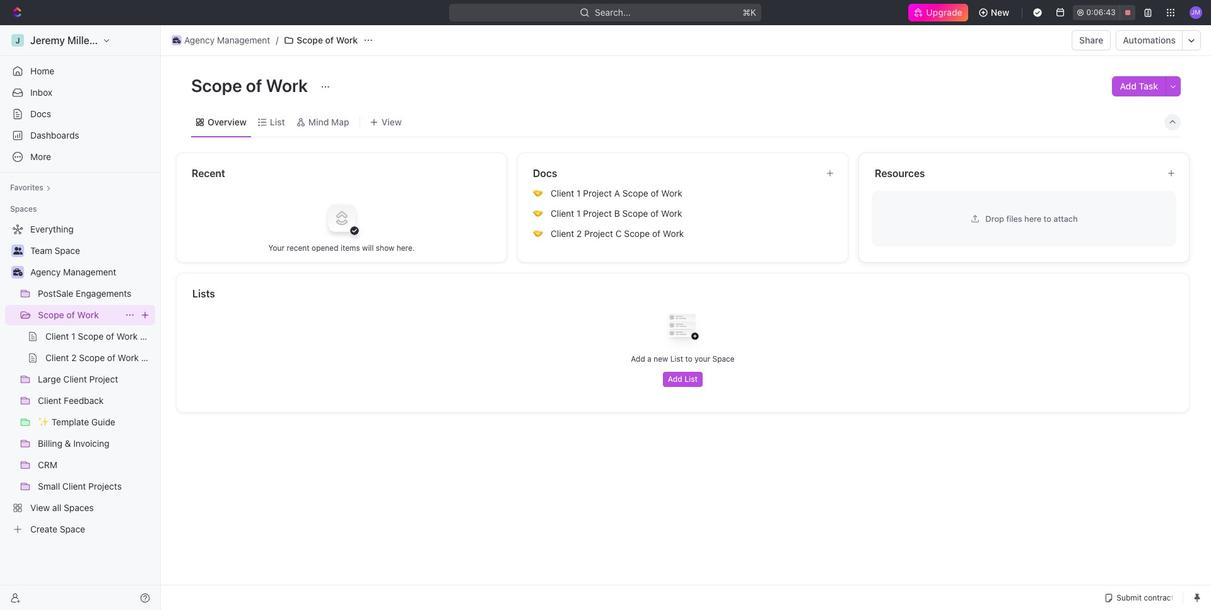 Task type: locate. For each thing, give the bounding box(es) containing it.
docs link
[[5, 104, 155, 124]]

1 🤝 from the top
[[533, 189, 543, 198]]

2 left c
[[577, 228, 582, 239]]

space down view all spaces link
[[60, 524, 85, 535]]

0 horizontal spatial management
[[63, 267, 116, 278]]

1 inside sidebar navigation
[[71, 331, 75, 342]]

list inside button
[[685, 375, 698, 384]]

client for client feedback
[[38, 396, 61, 406]]

1 up client 2 scope of work docs
[[71, 331, 75, 342]]

scope of work link right /
[[281, 33, 361, 48]]

client inside 'link'
[[45, 353, 69, 364]]

spaces down favorites at the left top of page
[[10, 204, 37, 214]]

project for a
[[583, 188, 612, 199]]

to
[[1044, 214, 1052, 224], [686, 355, 693, 364]]

your
[[695, 355, 711, 364]]

1 vertical spatial view
[[30, 503, 50, 514]]

lists button
[[192, 287, 1175, 302]]

client left b
[[551, 208, 575, 219]]

1 horizontal spatial add
[[668, 375, 683, 384]]

1 vertical spatial 1
[[577, 208, 581, 219]]

opened
[[312, 243, 339, 253]]

1 horizontal spatial view
[[382, 116, 402, 127]]

0 horizontal spatial agency management link
[[30, 263, 153, 283]]

agency inside tree
[[30, 267, 61, 278]]

space down "everything" link
[[55, 245, 80, 256]]

add
[[1120, 81, 1137, 92], [631, 355, 645, 364], [668, 375, 683, 384]]

🤝
[[533, 189, 543, 198], [533, 209, 543, 218], [533, 229, 543, 239]]

client down large
[[38, 396, 61, 406]]

add down add a new list to your space
[[668, 375, 683, 384]]

scope of work right /
[[297, 35, 358, 45]]

project left a
[[583, 188, 612, 199]]

2 up large client project
[[71, 353, 77, 364]]

agency management link
[[169, 33, 273, 48], [30, 263, 153, 283]]

1 horizontal spatial management
[[217, 35, 270, 45]]

0 horizontal spatial add
[[631, 355, 645, 364]]

list left the mind
[[270, 116, 285, 127]]

0 horizontal spatial spaces
[[10, 204, 37, 214]]

scope of work inside sidebar navigation
[[38, 310, 99, 321]]

1 vertical spatial add
[[631, 355, 645, 364]]

mind map
[[308, 116, 349, 127]]

mind map link
[[306, 113, 349, 131]]

new
[[654, 355, 669, 364]]

2 inside 'link'
[[71, 353, 77, 364]]

client for client 1 project a scope of work
[[551, 188, 575, 199]]

agency management
[[184, 35, 270, 45], [30, 267, 116, 278]]

client for client 1 project b scope of work
[[551, 208, 575, 219]]

0 horizontal spatial scope of work link
[[38, 305, 120, 326]]

client down postsale
[[45, 331, 69, 342]]

miller's
[[67, 35, 101, 46]]

scope of work link down the postsale engagements
[[38, 305, 120, 326]]

1 horizontal spatial agency management
[[184, 35, 270, 45]]

agency
[[184, 35, 215, 45], [30, 267, 61, 278]]

to right here
[[1044, 214, 1052, 224]]

0 vertical spatial 1
[[577, 188, 581, 199]]

items
[[341, 243, 360, 253]]

0 horizontal spatial agency management
[[30, 267, 116, 278]]

add for add a new list to your space
[[631, 355, 645, 364]]

billing & invoicing link
[[38, 434, 153, 454]]

✨
[[38, 417, 49, 428]]

0 vertical spatial add
[[1120, 81, 1137, 92]]

1 horizontal spatial to
[[1044, 214, 1052, 224]]

workspace
[[104, 35, 156, 46]]

0 vertical spatial list
[[270, 116, 285, 127]]

2 for project
[[577, 228, 582, 239]]

1
[[577, 188, 581, 199], [577, 208, 581, 219], [71, 331, 75, 342]]

agency right business time image
[[184, 35, 215, 45]]

project left b
[[583, 208, 612, 219]]

1 vertical spatial 2
[[71, 353, 77, 364]]

project inside large client project link
[[89, 374, 118, 385]]

agency management link left /
[[169, 33, 273, 48]]

view left all on the bottom of the page
[[30, 503, 50, 514]]

2 vertical spatial 🤝
[[533, 229, 543, 239]]

inbox link
[[5, 83, 155, 103]]

add for add task
[[1120, 81, 1137, 92]]

client left c
[[551, 228, 575, 239]]

0 horizontal spatial 2
[[71, 353, 77, 364]]

project down client 2 scope of work docs 'link'
[[89, 374, 118, 385]]

home
[[30, 66, 54, 76]]

share button
[[1072, 30, 1112, 50]]

tree
[[5, 220, 162, 540]]

scope of work up overview
[[191, 75, 312, 96]]

0 vertical spatial agency
[[184, 35, 215, 45]]

overview link
[[205, 113, 247, 131]]

more button
[[5, 147, 155, 167]]

1 vertical spatial spaces
[[64, 503, 94, 514]]

view button
[[365, 107, 406, 137]]

client feedback
[[38, 396, 104, 406]]

1 horizontal spatial agency management link
[[169, 33, 273, 48]]

will
[[362, 243, 374, 253]]

client feedback link
[[38, 391, 153, 411]]

1 vertical spatial management
[[63, 267, 116, 278]]

1 for client 1 project b scope of work
[[577, 208, 581, 219]]

0 vertical spatial view
[[382, 116, 402, 127]]

agency management link down team space link
[[30, 263, 153, 283]]

agency management up the postsale engagements
[[30, 267, 116, 278]]

management
[[217, 35, 270, 45], [63, 267, 116, 278]]

management down team space link
[[63, 267, 116, 278]]

of down client 1 scope of work docs link
[[107, 353, 115, 364]]

agency management left /
[[184, 35, 270, 45]]

view right map
[[382, 116, 402, 127]]

list right new
[[671, 355, 684, 364]]

postsale engagements
[[38, 288, 131, 299]]

jm button
[[1186, 3, 1207, 23]]

to left your
[[686, 355, 693, 364]]

space
[[55, 245, 80, 256], [713, 355, 735, 364], [60, 524, 85, 535]]

client up view all spaces link
[[62, 482, 86, 492]]

project
[[583, 188, 612, 199], [583, 208, 612, 219], [585, 228, 613, 239], [89, 374, 118, 385]]

2 horizontal spatial list
[[685, 375, 698, 384]]

space for team space
[[55, 245, 80, 256]]

client left a
[[551, 188, 575, 199]]

1 horizontal spatial list
[[671, 355, 684, 364]]

user group image
[[13, 247, 22, 255]]

scope of work
[[297, 35, 358, 45], [191, 75, 312, 96], [38, 310, 99, 321]]

2 vertical spatial 1
[[71, 331, 75, 342]]

large client project link
[[38, 370, 153, 390]]

drop
[[986, 214, 1005, 224]]

space inside "link"
[[60, 524, 85, 535]]

1 vertical spatial agency management link
[[30, 263, 153, 283]]

scope down postsale
[[38, 310, 64, 321]]

b
[[615, 208, 620, 219]]

recent
[[192, 168, 225, 179]]

0 horizontal spatial to
[[686, 355, 693, 364]]

of up overview
[[246, 75, 262, 96]]

1 horizontal spatial scope of work link
[[281, 33, 361, 48]]

0 horizontal spatial agency
[[30, 267, 61, 278]]

favorites button
[[5, 180, 56, 196]]

client for client 2 project c scope of work
[[551, 228, 575, 239]]

view inside sidebar navigation
[[30, 503, 50, 514]]

&
[[65, 439, 71, 449]]

1 vertical spatial agency
[[30, 267, 61, 278]]

1 vertical spatial agency management
[[30, 267, 116, 278]]

new button
[[974, 3, 1017, 23]]

files
[[1007, 214, 1023, 224]]

map
[[331, 116, 349, 127]]

all
[[52, 503, 61, 514]]

scope up large client project link
[[79, 353, 105, 364]]

small client projects
[[38, 482, 122, 492]]

upgrade link
[[908, 4, 969, 21]]

management left /
[[217, 35, 270, 45]]

project left c
[[585, 228, 613, 239]]

add left a
[[631, 355, 645, 364]]

project for c
[[585, 228, 613, 239]]

resources button
[[875, 166, 1157, 181]]

0 horizontal spatial view
[[30, 503, 50, 514]]

scope right a
[[623, 188, 649, 199]]

recent
[[287, 243, 310, 253]]

list down add a new list to your space
[[685, 375, 698, 384]]

0 vertical spatial management
[[217, 35, 270, 45]]

2 horizontal spatial add
[[1120, 81, 1137, 92]]

lists
[[192, 288, 215, 300]]

of down the postsale engagements
[[66, 310, 75, 321]]

a
[[615, 188, 620, 199]]

tree containing everything
[[5, 220, 162, 540]]

🤝 for client 2 project c scope of work
[[533, 229, 543, 239]]

0 vertical spatial 2
[[577, 228, 582, 239]]

scope right c
[[624, 228, 650, 239]]

client 1 scope of work docs
[[45, 331, 161, 342]]

spaces down the small client projects
[[64, 503, 94, 514]]

1 vertical spatial 🤝
[[533, 209, 543, 218]]

share
[[1080, 35, 1104, 45]]

2 vertical spatial list
[[685, 375, 698, 384]]

of right b
[[651, 208, 659, 219]]

projects
[[88, 482, 122, 492]]

agency management inside sidebar navigation
[[30, 267, 116, 278]]

0 vertical spatial spaces
[[10, 204, 37, 214]]

client 2 scope of work docs
[[45, 353, 162, 364]]

2 vertical spatial add
[[668, 375, 683, 384]]

1 vertical spatial space
[[713, 355, 735, 364]]

view for view
[[382, 116, 402, 127]]

of
[[325, 35, 334, 45], [246, 75, 262, 96], [651, 188, 659, 199], [651, 208, 659, 219], [653, 228, 661, 239], [66, 310, 75, 321], [106, 331, 114, 342], [107, 353, 115, 364]]

client 1 scope of work docs link
[[45, 327, 161, 347]]

view inside button
[[382, 116, 402, 127]]

scope
[[297, 35, 323, 45], [191, 75, 242, 96], [623, 188, 649, 199], [623, 208, 648, 219], [624, 228, 650, 239], [38, 310, 64, 321], [78, 331, 104, 342], [79, 353, 105, 364]]

search...
[[595, 7, 631, 18]]

1 left b
[[577, 208, 581, 219]]

add left task
[[1120, 81, 1137, 92]]

scope up client 2 scope of work docs
[[78, 331, 104, 342]]

2
[[577, 228, 582, 239], [71, 353, 77, 364]]

2 🤝 from the top
[[533, 209, 543, 218]]

space right your
[[713, 355, 735, 364]]

3 🤝 from the top
[[533, 229, 543, 239]]

tree inside sidebar navigation
[[5, 220, 162, 540]]

0 vertical spatial space
[[55, 245, 80, 256]]

feedback
[[64, 396, 104, 406]]

/
[[276, 35, 279, 45]]

🤝 for client 1 project a scope of work
[[533, 189, 543, 198]]

task
[[1139, 81, 1159, 92]]

docs
[[30, 109, 51, 119], [533, 168, 557, 179], [140, 331, 161, 342], [141, 353, 162, 364]]

2 vertical spatial space
[[60, 524, 85, 535]]

scope of work down postsale
[[38, 310, 99, 321]]

drop files here to attach
[[986, 214, 1078, 224]]

home link
[[5, 61, 155, 81]]

0 vertical spatial 🤝
[[533, 189, 543, 198]]

agency down team
[[30, 267, 61, 278]]

1 left a
[[577, 188, 581, 199]]

1 horizontal spatial 2
[[577, 228, 582, 239]]

client up large
[[45, 353, 69, 364]]

c
[[616, 228, 622, 239]]

2 vertical spatial scope of work
[[38, 310, 99, 321]]



Task type: describe. For each thing, give the bounding box(es) containing it.
add a new list to your space
[[631, 355, 735, 364]]

add task button
[[1113, 76, 1166, 97]]

1 vertical spatial scope of work link
[[38, 305, 120, 326]]

work inside 'link'
[[118, 353, 139, 364]]

✨ template guide link
[[38, 413, 153, 433]]

jeremy miller's workspace
[[30, 35, 156, 46]]

here
[[1025, 214, 1042, 224]]

business time image
[[173, 37, 181, 44]]

0 vertical spatial agency management link
[[169, 33, 273, 48]]

add task
[[1120, 81, 1159, 92]]

1 for client 1 scope of work docs
[[71, 331, 75, 342]]

dashboards
[[30, 130, 79, 141]]

scope inside 'link'
[[79, 353, 105, 364]]

favorites
[[10, 183, 43, 192]]

client 1 project b scope of work
[[551, 208, 683, 219]]

scope up overview link
[[191, 75, 242, 96]]

everything
[[30, 224, 74, 235]]

management inside tree
[[63, 267, 116, 278]]

template
[[52, 417, 89, 428]]

sidebar navigation
[[0, 25, 163, 611]]

space for create space
[[60, 524, 85, 535]]

client 2 scope of work docs link
[[45, 348, 162, 369]]

0 vertical spatial agency management
[[184, 35, 270, 45]]

crm link
[[38, 456, 153, 476]]

1 vertical spatial to
[[686, 355, 693, 364]]

billing & invoicing
[[38, 439, 110, 449]]

1 vertical spatial scope of work
[[191, 75, 312, 96]]

project for b
[[583, 208, 612, 219]]

0 horizontal spatial list
[[270, 116, 285, 127]]

✨ template guide
[[38, 417, 115, 428]]

1 for client 1 project a scope of work
[[577, 188, 581, 199]]

crm
[[38, 460, 57, 471]]

mind
[[308, 116, 329, 127]]

team space
[[30, 245, 80, 256]]

view all spaces link
[[5, 499, 153, 519]]

view all spaces
[[30, 503, 94, 514]]

j
[[15, 36, 20, 45]]

engagements
[[76, 288, 131, 299]]

postsale engagements link
[[38, 284, 153, 304]]

large client project
[[38, 374, 118, 385]]

team space link
[[30, 241, 153, 261]]

invoicing
[[73, 439, 110, 449]]

of inside 'link'
[[107, 353, 115, 364]]

1 horizontal spatial spaces
[[64, 503, 94, 514]]

show
[[376, 243, 395, 253]]

of right /
[[325, 35, 334, 45]]

automations
[[1124, 35, 1176, 45]]

dashboards link
[[5, 126, 155, 146]]

large
[[38, 374, 61, 385]]

billing
[[38, 439, 62, 449]]

1 horizontal spatial agency
[[184, 35, 215, 45]]

0 vertical spatial scope of work link
[[281, 33, 361, 48]]

postsale
[[38, 288, 73, 299]]

automations button
[[1117, 31, 1183, 50]]

jeremy
[[30, 35, 65, 46]]

upgrade
[[926, 7, 962, 18]]

no recent items image
[[316, 193, 367, 243]]

small client projects link
[[38, 477, 153, 497]]

inbox
[[30, 87, 52, 98]]

small
[[38, 482, 60, 492]]

business time image
[[13, 269, 22, 276]]

scope right /
[[297, 35, 323, 45]]

add list button
[[663, 372, 703, 387]]

jeremy miller's workspace, , element
[[11, 34, 24, 47]]

⌘k
[[743, 7, 757, 18]]

your
[[269, 243, 285, 253]]

1 vertical spatial list
[[671, 355, 684, 364]]

client 1 project a scope of work
[[551, 188, 683, 199]]

of right c
[[653, 228, 661, 239]]

add list
[[668, 375, 698, 384]]

0:06:43
[[1087, 8, 1116, 17]]

0 vertical spatial to
[[1044, 214, 1052, 224]]

overview
[[208, 116, 247, 127]]

jm
[[1192, 8, 1201, 16]]

new
[[991, 7, 1010, 18]]

attach
[[1054, 214, 1078, 224]]

scope right b
[[623, 208, 648, 219]]

create space link
[[5, 520, 153, 540]]

list link
[[267, 113, 285, 131]]

resources
[[875, 168, 925, 179]]

docs inside 'link'
[[141, 353, 162, 364]]

here.
[[397, 243, 415, 253]]

client for client 1 scope of work docs
[[45, 331, 69, 342]]

create
[[30, 524, 57, 535]]

no lists icon. image
[[658, 304, 708, 355]]

client up client feedback
[[63, 374, 87, 385]]

2 for scope
[[71, 353, 77, 364]]

of right a
[[651, 188, 659, 199]]

view for view all spaces
[[30, 503, 50, 514]]

0:06:43 button
[[1074, 5, 1136, 20]]

client for client 2 scope of work docs
[[45, 353, 69, 364]]

team
[[30, 245, 52, 256]]

add for add list
[[668, 375, 683, 384]]

0 vertical spatial scope of work
[[297, 35, 358, 45]]

client 2 project c scope of work
[[551, 228, 684, 239]]

guide
[[91, 417, 115, 428]]

your recent opened items will show here.
[[269, 243, 415, 253]]

everything link
[[5, 220, 153, 240]]

more
[[30, 151, 51, 162]]

🤝 for client 1 project b scope of work
[[533, 209, 543, 218]]

create space
[[30, 524, 85, 535]]

of up client 2 scope of work docs
[[106, 331, 114, 342]]



Task type: vqa. For each thing, say whether or not it's contained in the screenshot.
Large Client Project link
yes



